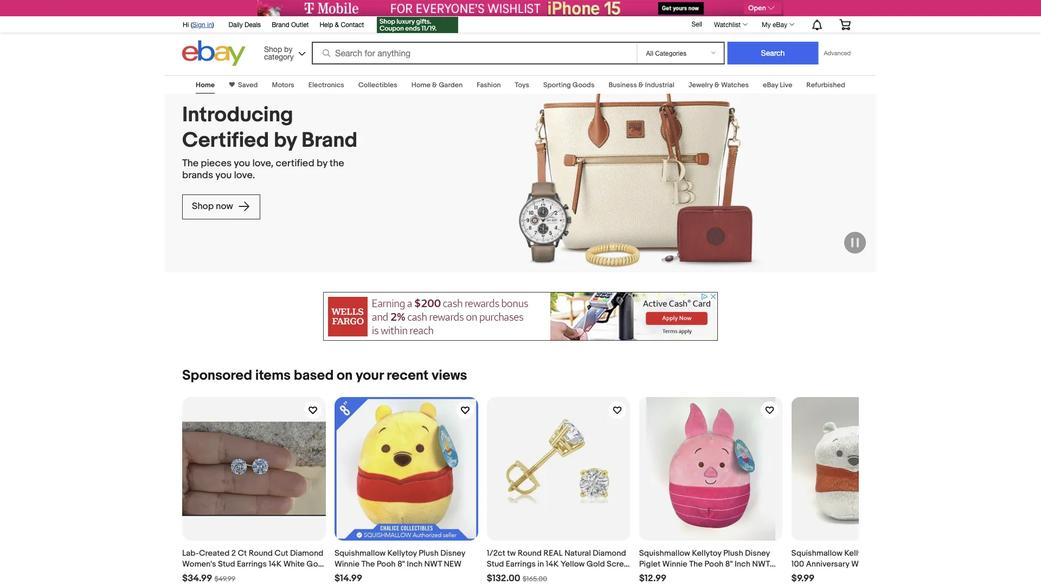 Task type: vqa. For each thing, say whether or not it's contained in the screenshot.
'in' in 1/2ct tw Round REAL Natural Diamond Stud Earrings in 14K Yellow Gold Screw Backs
yes



Task type: locate. For each thing, give the bounding box(es) containing it.
in up "$165.00"
[[538, 560, 544, 570]]

3 plush from the left
[[876, 549, 896, 559]]

home
[[196, 81, 215, 89], [412, 81, 431, 89]]

shop down "brand outlet" link
[[264, 44, 282, 53]]

squishmallow up anniversary
[[792, 549, 843, 559]]

introducing certified by brand main content
[[0, 69, 1042, 586]]

1 home from the left
[[196, 81, 215, 89]]

1 horizontal spatial 8"
[[726, 560, 733, 570]]

squishmallow inside squishmallow kellytoy plush disney piglet winnie the pooh 8" inch nwt new
[[639, 549, 691, 559]]

stud inside lab-created 2 ct round cut diamond women's stud earrings 14k white gold plated
[[218, 560, 235, 570]]

kellytoy inside squishmallow kellytoy plush disney piglet winnie the pooh 8" inch nwt new
[[692, 549, 722, 559]]

advertisement region
[[258, 0, 784, 16], [323, 292, 718, 341]]

None submit
[[728, 42, 819, 65]]

1 horizontal spatial stud
[[487, 560, 504, 570]]

2 round from the left
[[518, 549, 542, 559]]

0 vertical spatial ebay
[[773, 21, 788, 28]]

outlet
[[291, 21, 309, 28]]

0 horizontal spatial the
[[182, 158, 199, 170]]

new
[[792, 571, 808, 580]]

2 horizontal spatial kellytoy
[[845, 549, 874, 559]]

1 horizontal spatial disney
[[745, 549, 770, 559]]

squishmallow for $14.99
[[335, 549, 386, 559]]

2 horizontal spatial winnie
[[852, 560, 877, 570]]

kellytoy for w/tag
[[845, 549, 874, 559]]

0 horizontal spatial stud
[[218, 560, 235, 570]]

ebay right the my
[[773, 21, 788, 28]]

2 pooh from the left
[[705, 560, 724, 570]]

squishmallow inside squishmallow kellytoy plush disney winnie the pooh 8" inch nwt new $14.99
[[335, 549, 386, 559]]

2 gold from the left
[[587, 560, 605, 570]]

ct
[[238, 549, 247, 559]]

shop inside shop by category
[[264, 44, 282, 53]]

3 disney from the left
[[898, 549, 923, 559]]

natural
[[565, 549, 591, 559]]

0 horizontal spatial shop
[[192, 201, 214, 212]]

1/2ct
[[487, 549, 506, 559]]

100
[[792, 560, 805, 570]]

3 squishmallow from the left
[[792, 549, 843, 559]]

the
[[330, 158, 344, 170], [879, 560, 891, 570]]

pooh inside squishmallow kellytoy plush disney winnie the pooh 8" inch nwt new $14.99
[[377, 560, 396, 570]]

Search for anything text field
[[314, 43, 635, 63]]

0 horizontal spatial nwt
[[425, 560, 442, 570]]

1 diamond from the left
[[290, 549, 324, 559]]

$12.99
[[639, 573, 667, 585]]

0 horizontal spatial gold
[[307, 560, 325, 570]]

0 vertical spatial the
[[330, 158, 344, 170]]

live
[[780, 81, 793, 89]]

home left "saved" link
[[196, 81, 215, 89]]

diamond inside lab-created 2 ct round cut diamond women's stud earrings 14k white gold plated
[[290, 549, 324, 559]]

1 horizontal spatial the
[[879, 560, 891, 570]]

sponsored items based on your recent views
[[182, 368, 467, 384]]

0 horizontal spatial inch
[[407, 560, 423, 570]]

winnie
[[335, 560, 360, 570], [663, 560, 688, 570], [852, 560, 877, 570]]

the inside the introducing certified by brand the pieces you love, certified by the brands you love.
[[330, 158, 344, 170]]

diamond
[[290, 549, 324, 559], [593, 549, 626, 559]]

diamond up white
[[290, 549, 324, 559]]

1 round from the left
[[249, 549, 273, 559]]

1 horizontal spatial the
[[362, 560, 375, 570]]

1 vertical spatial ebay
[[763, 81, 779, 89]]

0 horizontal spatial home
[[196, 81, 215, 89]]

squishmallow
[[335, 549, 386, 559], [639, 549, 691, 559], [792, 549, 843, 559]]

1 horizontal spatial diamond
[[593, 549, 626, 559]]

& right business
[[639, 81, 644, 89]]

round right tw
[[518, 549, 542, 559]]

&
[[335, 21, 339, 28], [432, 81, 437, 89], [639, 81, 644, 89], [715, 81, 720, 89]]

ebay
[[773, 21, 788, 28], [763, 81, 779, 89]]

disney inside squishmallow kellytoy plush disney 100 anniversary winnie the pooh 5" new w/tag
[[898, 549, 923, 559]]

ebay inside account navigation
[[773, 21, 788, 28]]

stud inside 1/2ct tw round real natural diamond stud earrings in 14k yellow gold screw backs
[[487, 560, 504, 570]]

$9.99
[[792, 573, 815, 585]]

earrings down tw
[[506, 560, 536, 570]]

sell link
[[687, 20, 707, 28]]

nwt inside squishmallow kellytoy plush disney piglet winnie the pooh 8" inch nwt new
[[753, 560, 770, 570]]

kellytoy inside squishmallow kellytoy plush disney winnie the pooh 8" inch nwt new $14.99
[[388, 549, 417, 559]]

gold down the natural
[[587, 560, 605, 570]]

0 horizontal spatial new
[[444, 560, 462, 570]]

2 squishmallow from the left
[[639, 549, 691, 559]]

0 horizontal spatial the
[[330, 158, 344, 170]]

saved
[[238, 81, 258, 89]]

sporting goods
[[544, 81, 595, 89]]

business & industrial
[[609, 81, 675, 89]]

2 14k from the left
[[546, 560, 559, 570]]

your shopping cart image
[[839, 19, 852, 30]]

1 horizontal spatial gold
[[587, 560, 605, 570]]

advanced link
[[819, 42, 857, 64]]

help & contact link
[[320, 19, 364, 31]]

2 nwt from the left
[[753, 560, 770, 570]]

& right jewelry
[[715, 81, 720, 89]]

$132.00 text field
[[487, 573, 521, 585]]

round inside lab-created 2 ct round cut diamond women's stud earrings 14k white gold plated
[[249, 549, 273, 559]]

0 vertical spatial shop
[[264, 44, 282, 53]]

0 horizontal spatial pooh
[[377, 560, 396, 570]]

gold
[[307, 560, 325, 570], [587, 560, 605, 570]]

plush for new
[[724, 549, 744, 559]]

2 kellytoy from the left
[[692, 549, 722, 559]]

0 vertical spatial by
[[284, 44, 293, 53]]

$12.99 text field
[[639, 573, 667, 585]]

certified
[[276, 158, 315, 170]]

1 horizontal spatial earrings
[[506, 560, 536, 570]]

introducing certified by brand the pieces you love, certified by the brands you love.
[[182, 103, 358, 182]]

winnie inside squishmallow kellytoy plush disney 100 anniversary winnie the pooh 5" new w/tag
[[852, 560, 877, 570]]

shop by category banner
[[177, 14, 859, 69]]

kellytoy inside squishmallow kellytoy plush disney 100 anniversary winnie the pooh 5" new w/tag
[[845, 549, 874, 559]]

1 horizontal spatial brand
[[302, 128, 358, 153]]

1 horizontal spatial 14k
[[546, 560, 559, 570]]

2 earrings from the left
[[506, 560, 536, 570]]

squishmallow up $14.99
[[335, 549, 386, 559]]

round inside 1/2ct tw round real natural diamond stud earrings in 14k yellow gold screw backs
[[518, 549, 542, 559]]

1 vertical spatial brand
[[302, 128, 358, 153]]

winnie right piglet
[[663, 560, 688, 570]]

3 pooh from the left
[[892, 560, 911, 570]]

2 diamond from the left
[[593, 549, 626, 559]]

in right "sign" in the top of the page
[[207, 21, 212, 28]]

1 vertical spatial shop
[[192, 201, 214, 212]]

introducing certified by brand link
[[182, 103, 362, 153]]

home & garden
[[412, 81, 463, 89]]

gold right white
[[307, 560, 325, 570]]

by down "brand outlet" link
[[284, 44, 293, 53]]

squishmallow inside squishmallow kellytoy plush disney 100 anniversary winnie the pooh 5" new w/tag
[[792, 549, 843, 559]]

0 vertical spatial advertisement region
[[258, 0, 784, 16]]

2 horizontal spatial disney
[[898, 549, 923, 559]]

1 vertical spatial advertisement region
[[323, 292, 718, 341]]

watches
[[721, 81, 749, 89]]

earrings inside 1/2ct tw round real natural diamond stud earrings in 14k yellow gold screw backs
[[506, 560, 536, 570]]

help
[[320, 21, 333, 28]]

nwt inside squishmallow kellytoy plush disney winnie the pooh 8" inch nwt new $14.99
[[425, 560, 442, 570]]

open button
[[744, 2, 782, 14]]

pooh inside squishmallow kellytoy plush disney piglet winnie the pooh 8" inch nwt new
[[705, 560, 724, 570]]

2 horizontal spatial plush
[[876, 549, 896, 559]]

squishmallow kellytoy plush disney winnie the pooh 8" inch nwt new $14.99
[[335, 549, 465, 585]]

lab-
[[182, 549, 199, 559]]

1 horizontal spatial kellytoy
[[692, 549, 722, 559]]

plush inside squishmallow kellytoy plush disney 100 anniversary winnie the pooh 5" new w/tag
[[876, 549, 896, 559]]

winnie right anniversary
[[852, 560, 877, 570]]

shop
[[264, 44, 282, 53], [192, 201, 214, 212]]

ebay live link
[[763, 81, 793, 89]]

hi ( sign in )
[[183, 21, 214, 28]]

0 horizontal spatial 8"
[[398, 560, 405, 570]]

2 horizontal spatial squishmallow
[[792, 549, 843, 559]]

electronics link
[[309, 81, 344, 89]]

by right certified
[[317, 158, 328, 170]]

brand up certified
[[302, 128, 358, 153]]

disney inside squishmallow kellytoy plush disney winnie the pooh 8" inch nwt new $14.99
[[441, 549, 465, 559]]

2 stud from the left
[[487, 560, 504, 570]]

disney for new
[[745, 549, 770, 559]]

8" inside squishmallow kellytoy plush disney piglet winnie the pooh 8" inch nwt new
[[726, 560, 733, 570]]

1 pooh from the left
[[377, 560, 396, 570]]

2 horizontal spatial pooh
[[892, 560, 911, 570]]

0 horizontal spatial squishmallow
[[335, 549, 386, 559]]

5"
[[913, 560, 921, 570]]

none submit inside the shop by category banner
[[728, 42, 819, 65]]

based
[[294, 368, 334, 384]]

2 inch from the left
[[735, 560, 751, 570]]

round right ct
[[249, 549, 273, 559]]

earrings down ct
[[237, 560, 267, 570]]

1 nwt from the left
[[425, 560, 442, 570]]

0 horizontal spatial plush
[[419, 549, 439, 559]]

2 8" from the left
[[726, 560, 733, 570]]

2 disney from the left
[[745, 549, 770, 559]]

& left the "garden" on the left top of the page
[[432, 81, 437, 89]]

winnie up $14.99
[[335, 560, 360, 570]]

14k down "cut"
[[269, 560, 282, 570]]

3 kellytoy from the left
[[845, 549, 874, 559]]

tw
[[507, 549, 516, 559]]

the left 5"
[[879, 560, 891, 570]]

2 plush from the left
[[724, 549, 744, 559]]

1 14k from the left
[[269, 560, 282, 570]]

home left the "garden" on the left top of the page
[[412, 81, 431, 89]]

shop left now
[[192, 201, 214, 212]]

kellytoy for new
[[692, 549, 722, 559]]

new inside squishmallow kellytoy plush disney winnie the pooh 8" inch nwt new $14.99
[[444, 560, 462, 570]]

the right certified
[[330, 158, 344, 170]]

by up certified
[[274, 128, 297, 153]]

0 horizontal spatial kellytoy
[[388, 549, 417, 559]]

real
[[544, 549, 563, 559]]

0 vertical spatial in
[[207, 21, 212, 28]]

1 horizontal spatial squishmallow
[[639, 549, 691, 559]]

0 horizontal spatial diamond
[[290, 549, 324, 559]]

3 winnie from the left
[[852, 560, 877, 570]]

1 8" from the left
[[398, 560, 405, 570]]

sponsored
[[182, 368, 252, 384]]

14k inside lab-created 2 ct round cut diamond women's stud earrings 14k white gold plated
[[269, 560, 282, 570]]

2 home from the left
[[412, 81, 431, 89]]

brand outlet
[[272, 21, 309, 28]]

screw
[[607, 560, 630, 570]]

14k down real
[[546, 560, 559, 570]]

new
[[444, 560, 462, 570], [639, 571, 657, 580]]

1 horizontal spatial inch
[[735, 560, 751, 570]]

plush inside squishmallow kellytoy plush disney piglet winnie the pooh 8" inch nwt new
[[724, 549, 744, 559]]

0 vertical spatial new
[[444, 560, 462, 570]]

plush inside squishmallow kellytoy plush disney winnie the pooh 8" inch nwt new $14.99
[[419, 549, 439, 559]]

squishmallow up piglet
[[639, 549, 691, 559]]

1 earrings from the left
[[237, 560, 267, 570]]

the inside squishmallow kellytoy plush disney winnie the pooh 8" inch nwt new $14.99
[[362, 560, 375, 570]]

1 horizontal spatial nwt
[[753, 560, 770, 570]]

0 horizontal spatial earrings
[[237, 560, 267, 570]]

brands
[[182, 170, 213, 182]]

pieces
[[201, 158, 232, 170]]

1 disney from the left
[[441, 549, 465, 559]]

in
[[207, 21, 212, 28], [538, 560, 544, 570]]

earrings
[[237, 560, 267, 570], [506, 560, 536, 570]]

1 horizontal spatial shop
[[264, 44, 282, 53]]

0 horizontal spatial winnie
[[335, 560, 360, 570]]

disney inside squishmallow kellytoy plush disney piglet winnie the pooh 8" inch nwt new
[[745, 549, 770, 559]]

previous price $49.99 text field
[[215, 576, 236, 584]]

1 horizontal spatial you
[[234, 158, 250, 170]]

& for help
[[335, 21, 339, 28]]

1 gold from the left
[[307, 560, 325, 570]]

kellytoy
[[388, 549, 417, 559], [692, 549, 722, 559], [845, 549, 874, 559]]

ebay left live
[[763, 81, 779, 89]]

the up brands
[[182, 158, 199, 170]]

stud down 1/2ct
[[487, 560, 504, 570]]

by inside shop by category
[[284, 44, 293, 53]]

you up love.
[[234, 158, 250, 170]]

14k
[[269, 560, 282, 570], [546, 560, 559, 570]]

open
[[749, 4, 766, 12]]

$132.00 $165.00
[[487, 573, 548, 585]]

plush
[[419, 549, 439, 559], [724, 549, 744, 559], [876, 549, 896, 559]]

$49.99
[[215, 576, 236, 584]]

ebay live
[[763, 81, 793, 89]]

1 horizontal spatial in
[[538, 560, 544, 570]]

1 horizontal spatial new
[[639, 571, 657, 580]]

brand left outlet
[[272, 21, 289, 28]]

stud down 2
[[218, 560, 235, 570]]

kellytoy for $14.99
[[388, 549, 417, 559]]

white
[[284, 560, 305, 570]]

1 horizontal spatial winnie
[[663, 560, 688, 570]]

shop inside introducing certified by brand main content
[[192, 201, 214, 212]]

1 stud from the left
[[218, 560, 235, 570]]

1 vertical spatial new
[[639, 571, 657, 580]]

0 horizontal spatial round
[[249, 549, 273, 559]]

anniversary
[[806, 560, 850, 570]]

8" inside squishmallow kellytoy plush disney winnie the pooh 8" inch nwt new $14.99
[[398, 560, 405, 570]]

0 horizontal spatial disney
[[441, 549, 465, 559]]

1 winnie from the left
[[335, 560, 360, 570]]

you down pieces
[[216, 170, 232, 182]]

& right help
[[335, 21, 339, 28]]

1 horizontal spatial pooh
[[705, 560, 724, 570]]

shop for shop by category
[[264, 44, 282, 53]]

0 horizontal spatial in
[[207, 21, 212, 28]]

the right piglet
[[690, 560, 703, 570]]

1 kellytoy from the left
[[388, 549, 417, 559]]

hi
[[183, 21, 189, 28]]

2 horizontal spatial the
[[690, 560, 703, 570]]

& inside account navigation
[[335, 21, 339, 28]]

business
[[609, 81, 637, 89]]

1 inch from the left
[[407, 560, 423, 570]]

0 vertical spatial brand
[[272, 21, 289, 28]]

)
[[212, 21, 214, 28]]

1 horizontal spatial home
[[412, 81, 431, 89]]

diamond up screw
[[593, 549, 626, 559]]

refurbished link
[[807, 81, 846, 89]]

1 horizontal spatial round
[[518, 549, 542, 559]]

1 vertical spatial in
[[538, 560, 544, 570]]

1 squishmallow from the left
[[335, 549, 386, 559]]

0 horizontal spatial brand
[[272, 21, 289, 28]]

disney
[[441, 549, 465, 559], [745, 549, 770, 559], [898, 549, 923, 559]]

pooh inside squishmallow kellytoy plush disney 100 anniversary winnie the pooh 5" new w/tag
[[892, 560, 911, 570]]

the
[[182, 158, 199, 170], [362, 560, 375, 570], [690, 560, 703, 570]]

0 horizontal spatial 14k
[[269, 560, 282, 570]]

1 vertical spatial the
[[879, 560, 891, 570]]

2 winnie from the left
[[663, 560, 688, 570]]

industrial
[[645, 81, 675, 89]]

disney for w/tag
[[898, 549, 923, 559]]

1 horizontal spatial plush
[[724, 549, 744, 559]]

1 plush from the left
[[419, 549, 439, 559]]

the up $14.99
[[362, 560, 375, 570]]

advanced
[[824, 50, 851, 57]]

views
[[432, 368, 467, 384]]



Task type: describe. For each thing, give the bounding box(es) containing it.
fashion link
[[477, 81, 501, 89]]

the inside squishmallow kellytoy plush disney 100 anniversary winnie the pooh 5" new w/tag
[[879, 560, 891, 570]]

$9.99 text field
[[792, 573, 815, 585]]

$165.00
[[523, 576, 548, 584]]

plush for $14.99
[[419, 549, 439, 559]]

goods
[[573, 81, 595, 89]]

brand inside the introducing certified by brand the pieces you love, certified by the brands you love.
[[302, 128, 358, 153]]

get the coupon image
[[377, 17, 458, 33]]

lab-created 2 ct round cut diamond women's stud earrings 14k white gold plated
[[182, 549, 325, 580]]

shop now link
[[182, 195, 260, 220]]

refurbished
[[807, 81, 846, 89]]

collectibles link
[[358, 81, 398, 89]]

love,
[[252, 158, 274, 170]]

jewelry & watches
[[689, 81, 749, 89]]

disney for $14.99
[[441, 549, 465, 559]]

previous price $165.00 text field
[[523, 576, 548, 584]]

motors
[[272, 81, 294, 89]]

sign
[[192, 21, 205, 28]]

the inside the introducing certified by brand the pieces you love, certified by the brands you love.
[[182, 158, 199, 170]]

squishmallow for w/tag
[[792, 549, 843, 559]]

inch inside squishmallow kellytoy plush disney piglet winnie the pooh 8" inch nwt new
[[735, 560, 751, 570]]

sell
[[692, 20, 703, 28]]

squishmallow for new
[[639, 549, 691, 559]]

gold inside 1/2ct tw round real natural diamond stud earrings in 14k yellow gold screw backs
[[587, 560, 605, 570]]

& for home
[[432, 81, 437, 89]]

winnie inside squishmallow kellytoy plush disney piglet winnie the pooh 8" inch nwt new
[[663, 560, 688, 570]]

motors link
[[272, 81, 294, 89]]

in inside 1/2ct tw round real natural diamond stud earrings in 14k yellow gold screw backs
[[538, 560, 544, 570]]

home for home
[[196, 81, 215, 89]]

backs
[[487, 571, 509, 580]]

daily deals
[[229, 21, 261, 28]]

sporting goods link
[[544, 81, 595, 89]]

shop now
[[192, 201, 235, 212]]

$34.99 $49.99
[[182, 573, 236, 585]]

(
[[191, 21, 192, 28]]

contact
[[341, 21, 364, 28]]

winnie inside squishmallow kellytoy plush disney winnie the pooh 8" inch nwt new $14.99
[[335, 560, 360, 570]]

fashion
[[477, 81, 501, 89]]

plush for w/tag
[[876, 549, 896, 559]]

in inside account navigation
[[207, 21, 212, 28]]

ebay inside introducing certified by brand main content
[[763, 81, 779, 89]]

certified
[[182, 128, 269, 153]]

14k inside 1/2ct tw round real natural diamond stud earrings in 14k yellow gold screw backs
[[546, 560, 559, 570]]

the inside squishmallow kellytoy plush disney piglet winnie the pooh 8" inch nwt new
[[690, 560, 703, 570]]

sporting
[[544, 81, 571, 89]]

shop by category
[[264, 44, 294, 61]]

home & garden link
[[412, 81, 463, 89]]

help & contact
[[320, 21, 364, 28]]

yellow
[[561, 560, 585, 570]]

my ebay
[[762, 21, 788, 28]]

business & industrial link
[[609, 81, 675, 89]]

2 vertical spatial by
[[317, 158, 328, 170]]

sign in link
[[192, 21, 212, 28]]

plated
[[182, 571, 206, 580]]

squishmallow kellytoy plush disney 100 anniversary winnie the pooh 5" new w/tag
[[792, 549, 923, 580]]

$132.00
[[487, 573, 521, 585]]

category
[[264, 52, 294, 61]]

diamond inside 1/2ct tw round real natural diamond stud earrings in 14k yellow gold screw backs
[[593, 549, 626, 559]]

earrings inside lab-created 2 ct round cut diamond women's stud earrings 14k white gold plated
[[237, 560, 267, 570]]

collectibles
[[358, 81, 398, 89]]

$34.99
[[182, 573, 212, 585]]

created
[[199, 549, 230, 559]]

shop by category button
[[259, 40, 308, 64]]

0 horizontal spatial you
[[216, 170, 232, 182]]

1/2ct tw round real natural diamond stud earrings in 14k yellow gold screw backs
[[487, 549, 630, 580]]

new inside squishmallow kellytoy plush disney piglet winnie the pooh 8" inch nwt new
[[639, 571, 657, 580]]

$34.99 text field
[[182, 573, 212, 585]]

on
[[337, 368, 353, 384]]

toys link
[[515, 81, 530, 89]]

items
[[255, 368, 291, 384]]

daily
[[229, 21, 243, 28]]

advertisement region inside introducing certified by brand main content
[[323, 292, 718, 341]]

home for home & garden
[[412, 81, 431, 89]]

gold inside lab-created 2 ct round cut diamond women's stud earrings 14k white gold plated
[[307, 560, 325, 570]]

watchlist link
[[708, 18, 753, 31]]

garden
[[439, 81, 463, 89]]

now
[[216, 201, 233, 212]]

$14.99 text field
[[335, 573, 362, 585]]

brand inside "brand outlet" link
[[272, 21, 289, 28]]

daily deals link
[[229, 19, 261, 31]]

cut
[[275, 549, 288, 559]]

w/tag
[[810, 571, 833, 580]]

& for jewelry
[[715, 81, 720, 89]]

2
[[231, 549, 236, 559]]

inch inside squishmallow kellytoy plush disney winnie the pooh 8" inch nwt new $14.99
[[407, 560, 423, 570]]

& for business
[[639, 81, 644, 89]]

1 vertical spatial by
[[274, 128, 297, 153]]

watchlist
[[714, 21, 741, 28]]

brand outlet link
[[272, 19, 309, 31]]

shop for shop now
[[192, 201, 214, 212]]

toys
[[515, 81, 530, 89]]

jewelry
[[689, 81, 713, 89]]

account navigation
[[177, 14, 859, 34]]

introducing
[[182, 103, 293, 128]]

$14.99
[[335, 573, 362, 585]]

my
[[762, 21, 771, 28]]

love.
[[234, 170, 255, 182]]

women's
[[182, 560, 216, 570]]

deals
[[245, 21, 261, 28]]

saved link
[[235, 81, 258, 89]]

piglet
[[639, 560, 661, 570]]



